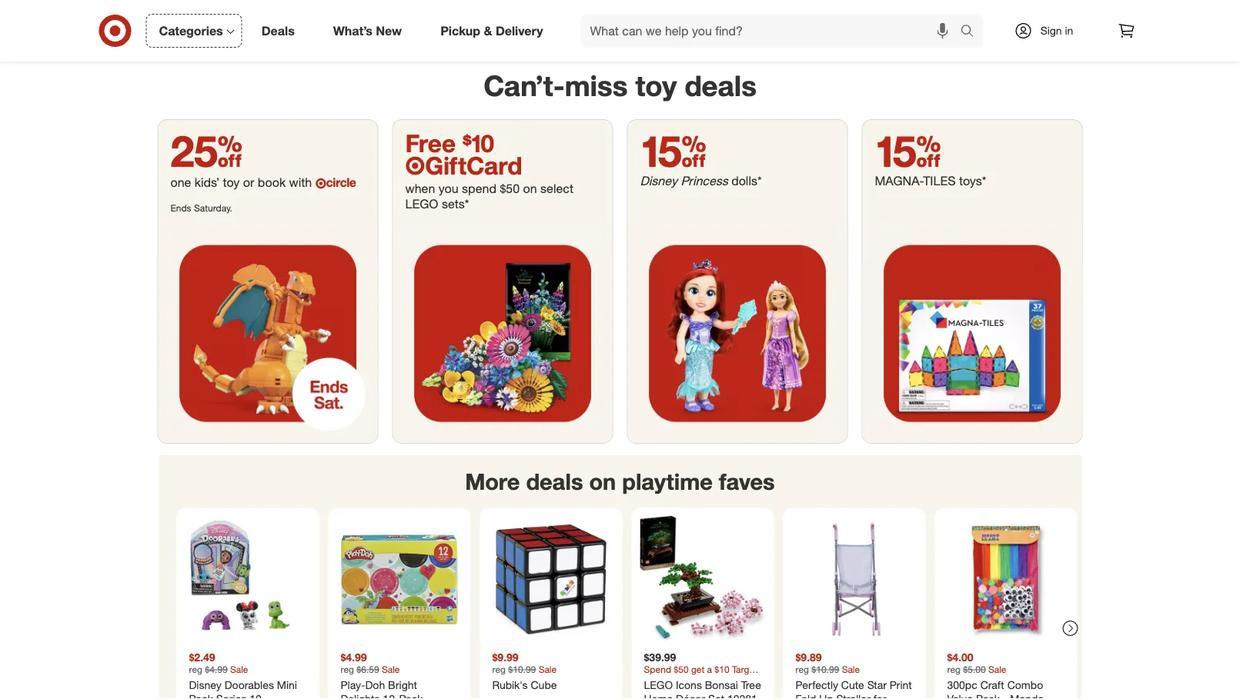 Task type: locate. For each thing, give the bounding box(es) containing it.
$4.00
[[947, 651, 974, 665]]

0 horizontal spatial 15
[[640, 125, 706, 177]]

$6.59
[[357, 665, 379, 676]]

series
[[216, 693, 247, 700]]

reg for $2.49
[[189, 665, 202, 676]]

1 horizontal spatial $10.99
[[812, 665, 839, 676]]

$4.99 inside $4.99 reg $6.59 sale play-doh bright delights 12-pack
[[341, 651, 367, 665]]

home
[[644, 693, 673, 700]]

$10.99
[[508, 665, 536, 676], [812, 665, 839, 676]]

3 reg from the left
[[492, 665, 506, 676]]

reg
[[189, 665, 202, 676], [341, 665, 354, 676], [492, 665, 506, 676], [796, 665, 809, 676], [947, 665, 961, 676]]

deals down what can we help you find? suggestions appear below search box
[[685, 69, 757, 103]]

$9.89
[[796, 651, 822, 665]]

disney left princess
[[640, 174, 677, 189]]

you
[[439, 181, 459, 196]]

new
[[376, 23, 402, 38]]

2 pack from the left
[[976, 693, 1000, 700]]

décor
[[676, 693, 705, 700]]

sale for doorables
[[230, 665, 248, 676]]

ends saturday.
[[171, 203, 232, 214]]

0 horizontal spatial deals
[[526, 469, 583, 496]]

rubik's
[[492, 679, 528, 693]]

combo
[[1007, 679, 1043, 693]]

0 vertical spatial toy
[[636, 69, 677, 103]]

pack left '-'
[[976, 693, 1000, 700]]

sale up doorables
[[230, 665, 248, 676]]

$4.99 up series
[[205, 665, 228, 676]]

reg up play- at the bottom left
[[341, 665, 354, 676]]

1 pack from the left
[[399, 693, 423, 700]]

0 horizontal spatial disney
[[189, 679, 222, 693]]

reg inside $4.00 reg $5.00 sale 300pc craft combo value pack - mond
[[947, 665, 961, 676]]

$10.99 inside $9.99 reg $10.99 sale rubik's cube
[[508, 665, 536, 676]]

fold
[[796, 693, 816, 700]]

lego inside 'lego icons bonsai tree home décor set 10281'
[[644, 679, 673, 693]]

sale inside $9.99 reg $10.99 sale rubik's cube
[[539, 665, 557, 676]]

faves
[[719, 469, 775, 496]]

1 horizontal spatial pack
[[976, 693, 1000, 700]]

more deals on playtime faves
[[465, 469, 775, 496]]

sale for doh
[[382, 665, 400, 676]]

princess
[[681, 174, 728, 189]]

toy right miss
[[636, 69, 677, 103]]

disney down $2.49
[[189, 679, 222, 693]]

free
[[405, 129, 456, 158]]

$9.99
[[492, 651, 519, 665]]

sale up bright
[[382, 665, 400, 676]]

one
[[171, 175, 191, 190]]

1 sale from the left
[[230, 665, 248, 676]]

What can we help you find? suggestions appear below search field
[[581, 14, 964, 48]]

-
[[1003, 693, 1007, 700]]

can't-miss toy deals
[[484, 69, 757, 103]]

perfectly
[[796, 679, 838, 693]]

disney inside $2.49 reg $4.99 sale disney doorables mini peek series 10
[[189, 679, 222, 693]]

1 vertical spatial lego
[[644, 679, 673, 693]]

reg for $4.00
[[947, 665, 961, 676]]

1 reg from the left
[[189, 665, 202, 676]]

categories
[[159, 23, 223, 38]]

lego inside free $10 ¬giftcard when you spend $50 on select lego sets*
[[405, 197, 438, 212]]

1 vertical spatial on
[[589, 469, 616, 496]]

$10.99 up rubik's
[[508, 665, 536, 676]]

sale for cute
[[842, 665, 860, 676]]

2 $10.99 from the left
[[812, 665, 839, 676]]

what's
[[333, 23, 373, 38]]

5 reg from the left
[[947, 665, 961, 676]]

1 vertical spatial toy
[[223, 175, 240, 190]]

reg inside $9.99 reg $10.99 sale rubik's cube
[[492, 665, 506, 676]]

sale inside $4.99 reg $6.59 sale play-doh bright delights 12-pack
[[382, 665, 400, 676]]

sale
[[230, 665, 248, 676], [382, 665, 400, 676], [539, 665, 557, 676], [842, 665, 860, 676], [988, 665, 1007, 676]]

reg up peek
[[189, 665, 202, 676]]

0 horizontal spatial $4.99
[[205, 665, 228, 676]]

on left playtime at the right of page
[[589, 469, 616, 496]]

1 vertical spatial disney
[[189, 679, 222, 693]]

0 vertical spatial deals
[[685, 69, 757, 103]]

reg inside $4.99 reg $6.59 sale play-doh bright delights 12-pack
[[341, 665, 354, 676]]

sale up cube
[[539, 665, 557, 676]]

lego
[[405, 197, 438, 212], [644, 679, 673, 693]]

1 horizontal spatial deals
[[685, 69, 757, 103]]

lego down $39.99
[[644, 679, 673, 693]]

reg up rubik's
[[492, 665, 506, 676]]

pickup & delivery link
[[427, 14, 562, 48]]

deals right more
[[526, 469, 583, 496]]

$4.00 reg $5.00 sale 300pc craft combo value pack - mond
[[947, 651, 1044, 700]]

3 sale from the left
[[539, 665, 557, 676]]

0 vertical spatial disney
[[640, 174, 677, 189]]

1 horizontal spatial 15
[[875, 125, 941, 177]]

0 horizontal spatial lego
[[405, 197, 438, 212]]

on right the '$50'
[[523, 181, 537, 196]]

sale up craft
[[988, 665, 1007, 676]]

deals inside carousel region
[[526, 469, 583, 496]]

kids'
[[195, 175, 219, 190]]

disney
[[640, 174, 677, 189], [189, 679, 222, 693]]

on
[[523, 181, 537, 196], [589, 469, 616, 496]]

0 horizontal spatial $10.99
[[508, 665, 536, 676]]

play-doh bright delights 12-pack image
[[335, 515, 465, 645]]

$9.99 reg $10.99 sale rubik's cube
[[492, 651, 557, 693]]

2 15 from the left
[[875, 125, 941, 177]]

sale inside $4.00 reg $5.00 sale 300pc craft combo value pack - mond
[[988, 665, 1007, 676]]

0 vertical spatial on
[[523, 181, 537, 196]]

$10.99 up perfectly
[[812, 665, 839, 676]]

$10.99 inside $9.89 reg $10.99 sale perfectly cute star print fold up stroller fo
[[812, 665, 839, 676]]

2 reg from the left
[[341, 665, 354, 676]]

15 inside 15 magna-tiles toys*
[[875, 125, 941, 177]]

book
[[258, 175, 286, 190]]

reg inside $2.49 reg $4.99 sale disney doorables mini peek series 10
[[189, 665, 202, 676]]

deals link
[[248, 14, 314, 48]]

sale for cube
[[539, 665, 557, 676]]

0 vertical spatial lego
[[405, 197, 438, 212]]

sign in link
[[1001, 14, 1097, 48]]

$4.99 up play- at the bottom left
[[341, 651, 367, 665]]

when
[[405, 181, 435, 196]]

1 horizontal spatial on
[[589, 469, 616, 496]]

0 horizontal spatial toy
[[223, 175, 240, 190]]

search button
[[953, 14, 990, 51]]

pack inside $4.00 reg $5.00 sale 300pc craft combo value pack - mond
[[976, 693, 1000, 700]]

sale inside $9.89 reg $10.99 sale perfectly cute star print fold up stroller fo
[[842, 665, 860, 676]]

reg up perfectly
[[796, 665, 809, 676]]

$4.99 inside $2.49 reg $4.99 sale disney doorables mini peek series 10
[[205, 665, 228, 676]]

15 for 15 magna-tiles toys*
[[875, 125, 941, 177]]

reg up 300pc
[[947, 665, 961, 676]]

pickup & delivery
[[440, 23, 543, 38]]

toy left or
[[223, 175, 240, 190]]

4 reg from the left
[[796, 665, 809, 676]]

reg for $9.99
[[492, 665, 506, 676]]

lego down when
[[405, 197, 438, 212]]

1 horizontal spatial $4.99
[[341, 651, 367, 665]]

toy
[[636, 69, 677, 103], [223, 175, 240, 190]]

sale inside $2.49 reg $4.99 sale disney doorables mini peek series 10
[[230, 665, 248, 676]]

15 magna-tiles toys*
[[875, 125, 987, 189]]

0 horizontal spatial pack
[[399, 693, 423, 700]]

4 sale from the left
[[842, 665, 860, 676]]

free $10 ¬giftcard when you spend $50 on select lego sets*
[[405, 129, 574, 212]]

1 horizontal spatial disney
[[640, 174, 677, 189]]

what's new link
[[320, 14, 421, 48]]

deals
[[685, 69, 757, 103], [526, 469, 583, 496]]

1 horizontal spatial lego
[[644, 679, 673, 693]]

1 vertical spatial deals
[[526, 469, 583, 496]]

5 sale from the left
[[988, 665, 1007, 676]]

sale up the 'cute'
[[842, 665, 860, 676]]

circle
[[326, 175, 356, 190]]

pack right doh at bottom
[[399, 693, 423, 700]]

15
[[640, 125, 706, 177], [875, 125, 941, 177]]

1 horizontal spatial toy
[[636, 69, 677, 103]]

$10
[[463, 129, 494, 158]]

mini
[[277, 679, 297, 693]]

1 $10.99 from the left
[[508, 665, 536, 676]]

reg inside $9.89 reg $10.99 sale perfectly cute star print fold up stroller fo
[[796, 665, 809, 676]]

1 15 from the left
[[640, 125, 706, 177]]

pack
[[399, 693, 423, 700], [976, 693, 1000, 700]]

set
[[708, 693, 724, 700]]

2 sale from the left
[[382, 665, 400, 676]]

stroller
[[836, 693, 871, 700]]

300pc craft combo value pack - mondo llama™ image
[[941, 515, 1071, 645]]

sign
[[1041, 24, 1062, 37]]

0 horizontal spatial on
[[523, 181, 537, 196]]

toy for deals
[[636, 69, 677, 103]]



Task type: describe. For each thing, give the bounding box(es) containing it.
perfectly cute star print fold up stroller for baby doll image
[[789, 515, 920, 645]]

delivery
[[496, 23, 543, 38]]

ends
[[171, 203, 191, 214]]

$50
[[500, 181, 520, 196]]

reg for $4.99
[[341, 665, 354, 676]]

rubik's cube image
[[486, 515, 616, 645]]

print
[[890, 679, 912, 693]]

$5.00
[[963, 665, 986, 676]]

dolls*
[[732, 174, 762, 189]]

categories link
[[146, 14, 242, 48]]

can't-
[[484, 69, 565, 103]]

15 for 15
[[640, 125, 706, 177]]

&
[[484, 23, 492, 38]]

25
[[171, 125, 242, 177]]

$10.99 for $9.99
[[508, 665, 536, 676]]

play-
[[341, 679, 365, 693]]

up
[[819, 693, 833, 700]]

one kids' toy or book with
[[171, 175, 315, 190]]

12-
[[383, 693, 399, 700]]

tiles
[[923, 174, 956, 189]]

¬giftcard
[[405, 151, 522, 181]]

pickup
[[440, 23, 480, 38]]

princess dolls*
[[681, 174, 762, 189]]

deals
[[262, 23, 295, 38]]

playtime
[[622, 469, 713, 496]]

sets*
[[442, 197, 469, 212]]

peek
[[189, 693, 213, 700]]

300pc
[[947, 679, 978, 693]]

doh
[[365, 679, 385, 693]]

lego icons bonsai tree home décor set 10281 image
[[638, 515, 768, 645]]

$39.99
[[644, 651, 676, 665]]

$2.49 reg $4.99 sale disney doorables mini peek series 10
[[189, 651, 297, 700]]

$4.99 reg $6.59 sale play-doh bright delights 12-pack
[[341, 651, 423, 700]]

sale for craft
[[988, 665, 1007, 676]]

carousel region
[[158, 456, 1082, 700]]

toy for or
[[223, 175, 240, 190]]

delights
[[341, 693, 380, 700]]

bonsai
[[705, 679, 738, 693]]

what's new
[[333, 23, 402, 38]]

on inside carousel region
[[589, 469, 616, 496]]

spend
[[462, 181, 497, 196]]

doorables
[[225, 679, 274, 693]]

icons
[[676, 679, 702, 693]]

sign in
[[1041, 24, 1073, 37]]

with
[[289, 175, 312, 190]]

magna-
[[875, 174, 923, 189]]

$9.89 reg $10.99 sale perfectly cute star print fold up stroller fo
[[796, 651, 912, 700]]

search
[[953, 25, 990, 40]]

disney doorables mini peek series 10 image
[[183, 515, 313, 645]]

10281
[[727, 693, 757, 700]]

tree
[[741, 679, 761, 693]]

craft
[[981, 679, 1004, 693]]

in
[[1065, 24, 1073, 37]]

pack inside $4.99 reg $6.59 sale play-doh bright delights 12-pack
[[399, 693, 423, 700]]

more
[[465, 469, 520, 496]]

10
[[250, 693, 262, 700]]

ends saturday image
[[158, 225, 378, 444]]

cute
[[841, 679, 864, 693]]

or
[[243, 175, 254, 190]]

on inside free $10 ¬giftcard when you spend $50 on select lego sets*
[[523, 181, 537, 196]]

star
[[867, 679, 887, 693]]

$10.99 for $9.89
[[812, 665, 839, 676]]

reg for $9.89
[[796, 665, 809, 676]]

saturday.
[[194, 203, 232, 214]]

toys*
[[959, 174, 987, 189]]

value
[[947, 693, 973, 700]]

miss
[[565, 69, 628, 103]]

cube
[[531, 679, 557, 693]]

lego icons bonsai tree home décor set 10281
[[644, 679, 761, 700]]

select
[[541, 181, 574, 196]]

$2.49
[[189, 651, 215, 665]]

bright
[[388, 679, 417, 693]]



Task type: vqa. For each thing, say whether or not it's contained in the screenshot.
play in This Gingerbread Playhouse Crinkle Bag Cat Toy from Wondershop™ gives your cat both a fun new toy as well as a cozy place to sleep. Decorated with holiday prints in red, green and white, your cat can climb inside the crinkly bag and play with the attached fuzzy green ball. Even more fun if you have multiple cats, the bag toy can be spot cleaned or wiped clean for easy upkeep.
no



